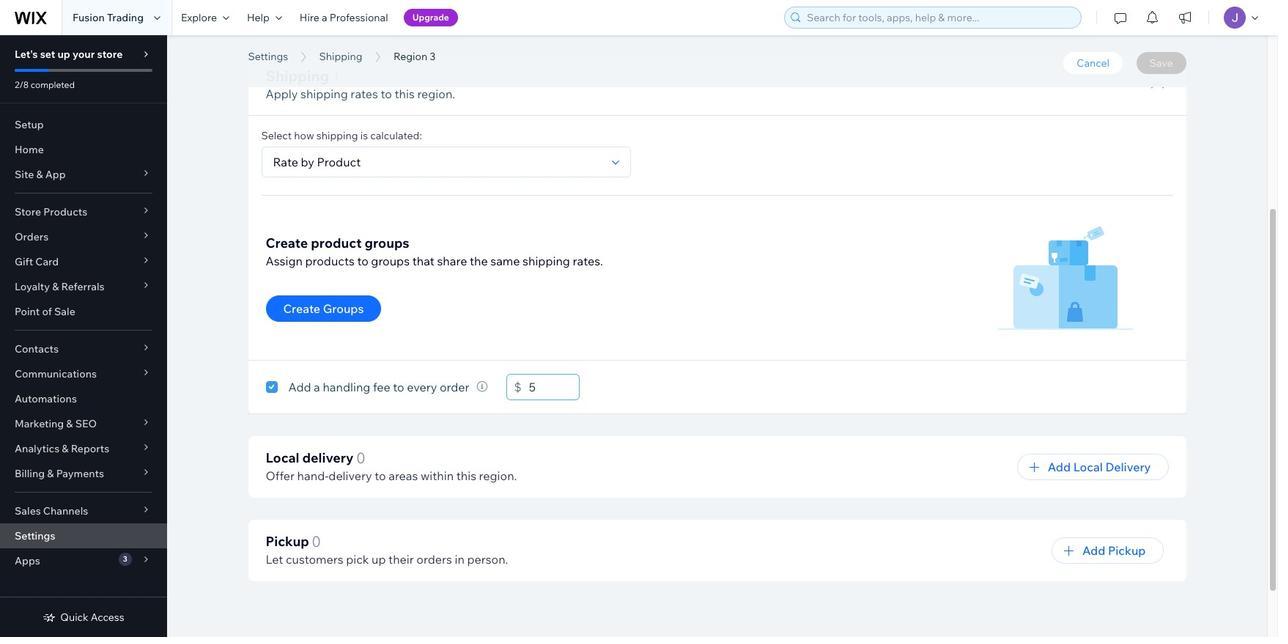 Task type: describe. For each thing, give the bounding box(es) containing it.
0 vertical spatial settings
[[248, 50, 288, 63]]

& for marketing
[[66, 417, 73, 430]]

loyalty
[[15, 280, 50, 293]]

same
[[491, 254, 520, 268]]

2 horizontal spatial 3
[[430, 50, 436, 63]]

calculated:
[[370, 129, 422, 143]]

add a handling fee to every order
[[288, 380, 470, 395]]

pick
[[346, 552, 369, 567]]

hire a professional
[[300, 11, 388, 24]]

add for delivery
[[1048, 460, 1071, 475]]

region. inside local delivery 0 offer hand-delivery to areas within this region.
[[479, 469, 517, 483]]

0 horizontal spatial region
[[248, 32, 337, 65]]

local delivery 0 offer hand-delivery to areas within this region.
[[266, 449, 517, 483]]

within
[[421, 469, 454, 483]]

hand-
[[297, 469, 329, 483]]

store
[[97, 48, 123, 61]]

local inside local delivery 0 offer hand-delivery to areas within this region.
[[266, 450, 300, 467]]

to inside 'shipping 1 apply shipping rates to this region.'
[[381, 87, 392, 101]]

explore
[[181, 11, 217, 24]]

share
[[437, 254, 467, 268]]

to right fee on the left bottom of the page
[[393, 380, 404, 395]]

& for site
[[36, 168, 43, 181]]

channels
[[43, 504, 88, 518]]

setup
[[15, 118, 44, 131]]

1 vertical spatial settings link
[[0, 523, 167, 548]]

shipping inside 'shipping 1 apply shipping rates to this region.'
[[301, 87, 348, 101]]

0 vertical spatial groups
[[365, 235, 409, 251]]

$ text field
[[529, 374, 580, 401]]

point of sale
[[15, 305, 75, 318]]

shipping 1 apply shipping rates to this region.
[[266, 67, 455, 101]]

orders
[[417, 552, 452, 567]]

sidebar element
[[0, 35, 167, 637]]

rates.
[[573, 254, 603, 268]]

Search for tools, apps, help & more... field
[[803, 7, 1077, 28]]

that
[[412, 254, 435, 268]]

0 inside local delivery 0 offer hand-delivery to areas within this region.
[[356, 449, 366, 467]]

add local delivery button
[[1017, 454, 1169, 480]]

create groups
[[283, 301, 364, 316]]

apply
[[266, 87, 298, 101]]

marketing
[[15, 417, 64, 430]]

select how shipping is calculated:
[[261, 129, 422, 143]]

to inside local delivery 0 offer hand-delivery to areas within this region.
[[375, 469, 386, 483]]

cancel
[[1077, 56, 1110, 70]]

home link
[[0, 137, 167, 162]]

& for loyalty
[[52, 280, 59, 293]]

every
[[407, 380, 437, 395]]

shipping link
[[312, 49, 370, 64]]

analytics
[[15, 442, 60, 455]]

access
[[91, 611, 124, 624]]

a for add
[[314, 380, 320, 395]]

1 horizontal spatial region 3
[[394, 50, 436, 63]]

settings inside sidebar element
[[15, 529, 55, 542]]

create groups button
[[266, 295, 382, 322]]

store products
[[15, 205, 87, 218]]

products
[[43, 205, 87, 218]]

2/8
[[15, 79, 29, 90]]

app
[[45, 168, 66, 181]]

3 inside sidebar element
[[123, 554, 127, 564]]

arrow up outline image
[[1151, 77, 1165, 92]]

card
[[35, 255, 59, 268]]

handling
[[323, 380, 370, 395]]

is
[[360, 129, 368, 143]]

add pickup
[[1083, 544, 1146, 558]]

let's
[[15, 48, 38, 61]]

order
[[440, 380, 470, 395]]

quick
[[60, 611, 88, 624]]

quick access
[[60, 611, 124, 624]]

store products button
[[0, 199, 167, 224]]

billing & payments
[[15, 467, 104, 480]]

0 vertical spatial add
[[288, 380, 311, 395]]

site
[[15, 168, 34, 181]]

up inside "pickup 0 let customers pick up their orders in person."
[[372, 552, 386, 567]]

rates
[[351, 87, 378, 101]]

a for hire
[[322, 11, 327, 24]]

pickup inside 'button'
[[1108, 544, 1146, 558]]

communications
[[15, 367, 97, 380]]

local inside button
[[1074, 460, 1103, 475]]

point of sale link
[[0, 299, 167, 324]]

1 horizontal spatial settings link
[[241, 49, 296, 64]]

$
[[514, 380, 522, 395]]

0 horizontal spatial region 3
[[248, 32, 359, 65]]

person.
[[467, 552, 508, 567]]

gift
[[15, 255, 33, 268]]

to inside create product groups assign products to groups that share the same shipping rates.
[[357, 254, 369, 268]]

2/8 completed
[[15, 79, 75, 90]]

orders
[[15, 230, 49, 243]]

assign
[[266, 254, 303, 268]]

hire
[[300, 11, 320, 24]]

1
[[333, 67, 340, 85]]

delivery
[[1106, 460, 1151, 475]]

save
[[1150, 56, 1173, 70]]

in
[[455, 552, 465, 567]]

1 horizontal spatial 3
[[343, 32, 359, 65]]

1 vertical spatial groups
[[371, 254, 410, 268]]

shipping inside create product groups assign products to groups that share the same shipping rates.
[[523, 254, 570, 268]]

loyalty & referrals
[[15, 280, 105, 293]]

info tooltip image
[[477, 381, 488, 392]]

billing
[[15, 467, 45, 480]]

marketing & seo
[[15, 417, 97, 430]]



Task type: vqa. For each thing, say whether or not it's contained in the screenshot.
Region
yes



Task type: locate. For each thing, give the bounding box(es) containing it.
of
[[42, 305, 52, 318]]

1 vertical spatial add
[[1048, 460, 1071, 475]]

analytics & reports button
[[0, 436, 167, 461]]

payments
[[56, 467, 104, 480]]

help button
[[238, 0, 291, 35]]

1 horizontal spatial local
[[1074, 460, 1103, 475]]

to down product
[[357, 254, 369, 268]]

2 horizontal spatial add
[[1083, 544, 1106, 558]]

automations
[[15, 392, 77, 405]]

0 horizontal spatial a
[[314, 380, 320, 395]]

local left 'delivery'
[[1074, 460, 1103, 475]]

this right within
[[456, 469, 477, 483]]

1 vertical spatial 0
[[312, 533, 321, 551]]

delivery up hand- on the bottom left of the page
[[302, 450, 354, 467]]

1 horizontal spatial pickup
[[1108, 544, 1146, 558]]

region
[[248, 32, 337, 65], [394, 50, 428, 63]]

pickup 0 let customers pick up their orders in person.
[[266, 533, 508, 567]]

region 3 down hire
[[248, 32, 359, 65]]

& inside "dropdown button"
[[62, 442, 69, 455]]

shipping down 1
[[301, 87, 348, 101]]

shipping
[[319, 50, 363, 63], [266, 67, 329, 85]]

add for 0
[[1083, 544, 1106, 558]]

0 horizontal spatial up
[[58, 48, 70, 61]]

settings link
[[241, 49, 296, 64], [0, 523, 167, 548]]

3
[[343, 32, 359, 65], [430, 50, 436, 63], [123, 554, 127, 564]]

select
[[261, 129, 292, 143]]

fee
[[373, 380, 391, 395]]

0 horizontal spatial local
[[266, 450, 300, 467]]

1 horizontal spatial settings
[[248, 50, 288, 63]]

completed
[[31, 79, 75, 90]]

&
[[36, 168, 43, 181], [52, 280, 59, 293], [66, 417, 73, 430], [62, 442, 69, 455], [47, 467, 54, 480]]

communications button
[[0, 361, 167, 386]]

delivery left areas
[[329, 469, 372, 483]]

0 vertical spatial create
[[266, 235, 308, 251]]

0 vertical spatial a
[[322, 11, 327, 24]]

create product groups assign products to groups that share the same shipping rates.
[[266, 235, 603, 268]]

create for groups
[[283, 301, 320, 316]]

fusion trading
[[73, 11, 144, 24]]

settings link down help button
[[241, 49, 296, 64]]

gift card
[[15, 255, 59, 268]]

region down upgrade button
[[394, 50, 428, 63]]

& for analytics
[[62, 442, 69, 455]]

pickup inside "pickup 0 let customers pick up their orders in person."
[[266, 533, 309, 550]]

& inside dropdown button
[[36, 168, 43, 181]]

up right 'pick'
[[372, 552, 386, 567]]

0 horizontal spatial 0
[[312, 533, 321, 551]]

this inside 'shipping 1 apply shipping rates to this region.'
[[395, 87, 415, 101]]

areas
[[389, 469, 418, 483]]

sales channels button
[[0, 499, 167, 523]]

site & app
[[15, 168, 66, 181]]

hire a professional link
[[291, 0, 397, 35]]

store
[[15, 205, 41, 218]]

product
[[311, 235, 362, 251]]

1 vertical spatial region.
[[479, 469, 517, 483]]

loyalty & referrals button
[[0, 274, 167, 299]]

0 horizontal spatial this
[[395, 87, 415, 101]]

fusion
[[73, 11, 105, 24]]

quick access button
[[43, 611, 124, 624]]

shipping inside 'shipping 1 apply shipping rates to this region.'
[[266, 67, 329, 85]]

1 horizontal spatial up
[[372, 552, 386, 567]]

0 inside "pickup 0 let customers pick up their orders in person."
[[312, 533, 321, 551]]

shipping left is
[[317, 129, 358, 143]]

groups
[[323, 301, 364, 316]]

1 vertical spatial a
[[314, 380, 320, 395]]

0 vertical spatial region.
[[417, 87, 455, 101]]

1 vertical spatial settings
[[15, 529, 55, 542]]

apps
[[15, 554, 40, 567]]

create up assign
[[266, 235, 308, 251]]

seo
[[75, 417, 97, 430]]

contacts button
[[0, 336, 167, 361]]

1 horizontal spatial 0
[[356, 449, 366, 467]]

let
[[266, 552, 283, 567]]

create inside create groups button
[[283, 301, 320, 316]]

1 vertical spatial create
[[283, 301, 320, 316]]

this inside local delivery 0 offer hand-delivery to areas within this region.
[[456, 469, 477, 483]]

0 up "customers"
[[312, 533, 321, 551]]

region down hire
[[248, 32, 337, 65]]

create inside create product groups assign products to groups that share the same shipping rates.
[[266, 235, 308, 251]]

their
[[389, 552, 414, 567]]

shipping
[[301, 87, 348, 101], [317, 129, 358, 143], [523, 254, 570, 268]]

the
[[470, 254, 488, 268]]

site & app button
[[0, 162, 167, 187]]

sales
[[15, 504, 41, 518]]

0 horizontal spatial pickup
[[266, 533, 309, 550]]

let's set up your store
[[15, 48, 123, 61]]

0 down handling
[[356, 449, 366, 467]]

your
[[73, 48, 95, 61]]

a left handling
[[314, 380, 320, 395]]

add inside button
[[1048, 460, 1071, 475]]

1 horizontal spatial add
[[1048, 460, 1071, 475]]

region 3
[[248, 32, 359, 65], [394, 50, 436, 63]]

shipping right same
[[523, 254, 570, 268]]

1 horizontal spatial region
[[394, 50, 428, 63]]

customers
[[286, 552, 344, 567]]

2 vertical spatial add
[[1083, 544, 1106, 558]]

& inside 'dropdown button'
[[47, 467, 54, 480]]

0 vertical spatial delivery
[[302, 450, 354, 467]]

0 vertical spatial this
[[395, 87, 415, 101]]

& left reports
[[62, 442, 69, 455]]

1 vertical spatial this
[[456, 469, 477, 483]]

professional
[[330, 11, 388, 24]]

a right hire
[[322, 11, 327, 24]]

& for billing
[[47, 467, 54, 480]]

analytics & reports
[[15, 442, 109, 455]]

0 vertical spatial shipping
[[301, 87, 348, 101]]

3 down hire a professional
[[343, 32, 359, 65]]

home
[[15, 143, 44, 156]]

gift card button
[[0, 249, 167, 274]]

& right loyalty
[[52, 280, 59, 293]]

trading
[[107, 11, 144, 24]]

orders button
[[0, 224, 167, 249]]

None field
[[269, 148, 605, 177]]

to left areas
[[375, 469, 386, 483]]

groups right product
[[365, 235, 409, 251]]

region. right within
[[479, 469, 517, 483]]

region. up calculated:
[[417, 87, 455, 101]]

1 horizontal spatial region.
[[479, 469, 517, 483]]

sale
[[54, 305, 75, 318]]

1 horizontal spatial this
[[456, 469, 477, 483]]

this right rates
[[395, 87, 415, 101]]

reports
[[71, 442, 109, 455]]

create left groups
[[283, 301, 320, 316]]

settings link down channels
[[0, 523, 167, 548]]

0 horizontal spatial 3
[[123, 554, 127, 564]]

up
[[58, 48, 70, 61], [372, 552, 386, 567]]

up inside sidebar element
[[58, 48, 70, 61]]

up right 'set'
[[58, 48, 70, 61]]

1 vertical spatial up
[[372, 552, 386, 567]]

upgrade
[[412, 12, 449, 23]]

region 3 down upgrade button
[[394, 50, 436, 63]]

add inside 'button'
[[1083, 544, 1106, 558]]

0 vertical spatial shipping
[[319, 50, 363, 63]]

3 up access
[[123, 554, 127, 564]]

3 down upgrade button
[[430, 50, 436, 63]]

& right site
[[36, 168, 43, 181]]

save button
[[1137, 52, 1187, 74]]

0 vertical spatial 0
[[356, 449, 366, 467]]

shipping for shipping 1 apply shipping rates to this region.
[[266, 67, 329, 85]]

products
[[305, 254, 355, 268]]

0 horizontal spatial add
[[288, 380, 311, 395]]

0 horizontal spatial region.
[[417, 87, 455, 101]]

add
[[288, 380, 311, 395], [1048, 460, 1071, 475], [1083, 544, 1106, 558]]

referrals
[[61, 280, 105, 293]]

& left seo
[[66, 417, 73, 430]]

shipping for shipping
[[319, 50, 363, 63]]

1 vertical spatial shipping
[[266, 67, 329, 85]]

add pickup button
[[1052, 538, 1164, 564]]

0 horizontal spatial settings link
[[0, 523, 167, 548]]

1 vertical spatial shipping
[[317, 129, 358, 143]]

0 vertical spatial settings link
[[241, 49, 296, 64]]

groups
[[365, 235, 409, 251], [371, 254, 410, 268]]

shipping up apply
[[266, 67, 329, 85]]

a
[[322, 11, 327, 24], [314, 380, 320, 395]]

1 horizontal spatial a
[[322, 11, 327, 24]]

setup link
[[0, 112, 167, 137]]

how
[[294, 129, 314, 143]]

shipping up 1
[[319, 50, 363, 63]]

create for product
[[266, 235, 308, 251]]

settings down help button
[[248, 50, 288, 63]]

local up offer
[[266, 450, 300, 467]]

1 vertical spatial delivery
[[329, 469, 372, 483]]

0 horizontal spatial settings
[[15, 529, 55, 542]]

settings
[[248, 50, 288, 63], [15, 529, 55, 542]]

billing & payments button
[[0, 461, 167, 486]]

groups left that
[[371, 254, 410, 268]]

to right rates
[[381, 87, 392, 101]]

region. inside 'shipping 1 apply shipping rates to this region.'
[[417, 87, 455, 101]]

automations link
[[0, 386, 167, 411]]

& right billing
[[47, 467, 54, 480]]

0 vertical spatial up
[[58, 48, 70, 61]]

point
[[15, 305, 40, 318]]

cancel button
[[1064, 52, 1123, 74]]

settings down sales
[[15, 529, 55, 542]]

2 vertical spatial shipping
[[523, 254, 570, 268]]



